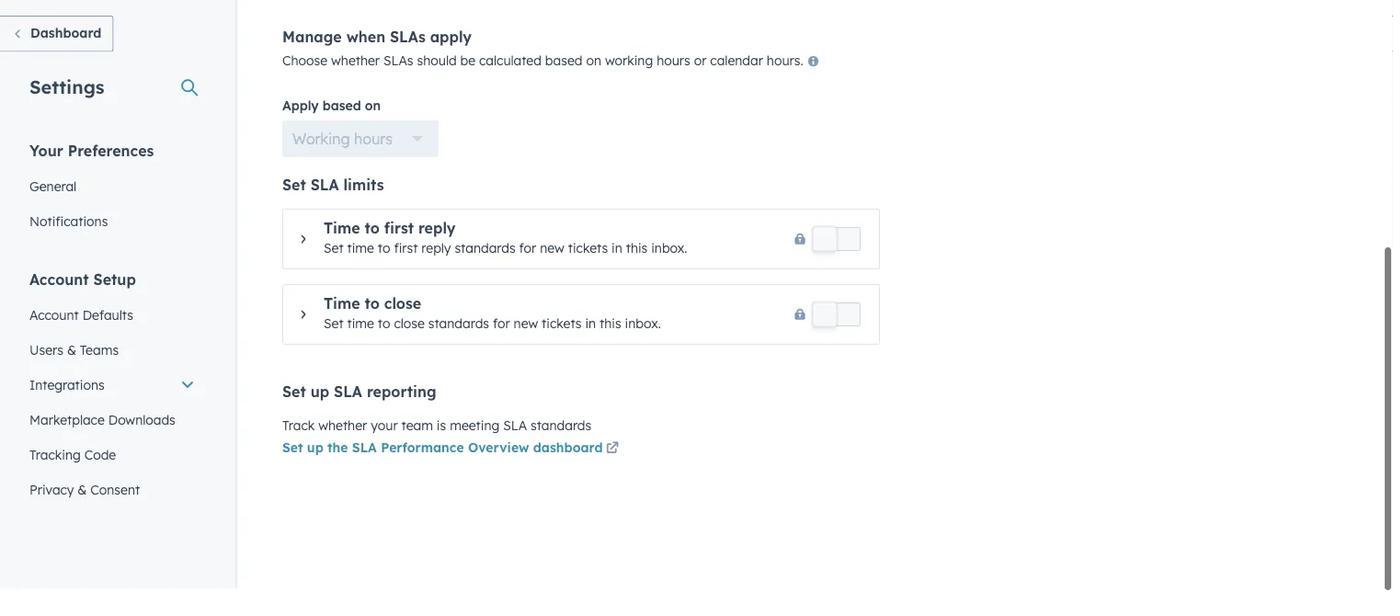 Task type: vqa. For each thing, say whether or not it's contained in the screenshot.
"Privacy & Consent"
yes



Task type: describe. For each thing, give the bounding box(es) containing it.
time for time to first reply
[[324, 222, 360, 241]]

privacy & consent
[[29, 484, 140, 500]]

0 vertical spatial reply
[[418, 222, 456, 241]]

is
[[437, 421, 446, 437]]

working hours
[[293, 133, 393, 151]]

1 vertical spatial on
[[365, 101, 381, 117]]

in inside time to close set time to close standards for new tickets in this inbox.
[[585, 319, 596, 335]]

set up the sla performance overview dashboard link
[[282, 442, 622, 464]]

apply
[[282, 101, 319, 117]]

slas for when
[[390, 30, 426, 49]]

account for account setup
[[29, 273, 89, 291]]

slas for whether
[[384, 55, 414, 71]]

set for the
[[282, 443, 303, 459]]

apply
[[430, 30, 472, 49]]

this inside time to close set time to close standards for new tickets in this inbox.
[[600, 319, 622, 335]]

or
[[694, 55, 707, 71]]

manage
[[282, 30, 342, 49]]

team
[[402, 421, 433, 437]]

working
[[293, 133, 350, 151]]

caret image
[[301, 312, 306, 323]]

choose whether slas should be calculated based on working hours or calendar hours.
[[282, 55, 807, 71]]

time inside 'time to first reply set time to first reply standards for new tickets in this inbox.'
[[347, 243, 374, 259]]

your preferences
[[29, 144, 154, 162]]

set for sla
[[282, 386, 306, 404]]

users & teams
[[29, 344, 119, 361]]

limits
[[344, 179, 384, 197]]

& for privacy
[[78, 484, 87, 500]]

tickets inside time to close set time to close standards for new tickets in this inbox.
[[542, 319, 582, 335]]

link opens in a new window image
[[606, 446, 619, 459]]

when
[[346, 30, 386, 49]]

time to first reply set time to first reply standards for new tickets in this inbox.
[[324, 222, 688, 259]]

account for account defaults
[[29, 310, 79, 326]]

& for users
[[67, 344, 76, 361]]

integrations
[[29, 379, 105, 396]]

account setup element
[[18, 272, 206, 545]]

tracking
[[29, 449, 81, 465]]

1 horizontal spatial on
[[586, 55, 602, 71]]

time inside time to close set time to close standards for new tickets in this inbox.
[[347, 319, 374, 335]]

1 vertical spatial reply
[[422, 243, 451, 259]]

marketplace downloads link
[[18, 405, 206, 440]]

privacy & consent link
[[18, 475, 206, 510]]

whether for slas
[[331, 55, 380, 71]]

your preferences element
[[18, 143, 206, 241]]

1 vertical spatial close
[[394, 319, 425, 335]]

integrations button
[[18, 370, 206, 405]]

reporting
[[367, 386, 437, 404]]

your
[[371, 421, 398, 437]]

working hours button
[[282, 124, 439, 161]]

set up sla reporting
[[282, 386, 437, 404]]

inbox. inside 'time to first reply set time to first reply standards for new tickets in this inbox.'
[[651, 243, 688, 259]]

set inside 'time to first reply set time to first reply standards for new tickets in this inbox.'
[[324, 243, 344, 259]]

sla left limits
[[311, 179, 339, 197]]

up for the
[[307, 443, 324, 459]]

0 vertical spatial based
[[545, 55, 583, 71]]

dashboard
[[533, 443, 603, 459]]

new inside time to close set time to close standards for new tickets in this inbox.
[[514, 319, 538, 335]]

tracking code
[[29, 449, 116, 465]]

this inside 'time to first reply set time to first reply standards for new tickets in this inbox.'
[[626, 243, 648, 259]]

track whether your team is meeting sla standards
[[282, 421, 592, 437]]

be
[[460, 55, 476, 71]]

general link
[[18, 172, 206, 207]]

manage when slas apply
[[282, 30, 472, 49]]

0 vertical spatial hours
[[657, 55, 691, 71]]

account defaults link
[[18, 300, 206, 335]]

should
[[417, 55, 457, 71]]

choose
[[282, 55, 328, 71]]

users
[[29, 344, 63, 361]]



Task type: locate. For each thing, give the bounding box(es) containing it.
0 horizontal spatial this
[[600, 319, 622, 335]]

set up track
[[282, 386, 306, 404]]

0 vertical spatial up
[[311, 386, 329, 404]]

for
[[519, 243, 537, 259], [493, 319, 510, 335]]

2 time from the top
[[347, 319, 374, 335]]

standards
[[455, 243, 516, 259], [428, 319, 489, 335], [531, 421, 592, 437]]

0 horizontal spatial based
[[323, 101, 361, 117]]

new
[[540, 243, 565, 259], [514, 319, 538, 335]]

1 vertical spatial up
[[307, 443, 324, 459]]

for inside 'time to first reply set time to first reply standards for new tickets in this inbox.'
[[519, 243, 537, 259]]

0 vertical spatial time
[[324, 222, 360, 241]]

based up working hours
[[323, 101, 361, 117]]

close
[[384, 298, 421, 316], [394, 319, 425, 335]]

privacy
[[29, 484, 74, 500]]

code
[[84, 449, 116, 465]]

1 vertical spatial whether
[[318, 421, 367, 437]]

your
[[29, 144, 63, 162]]

0 vertical spatial first
[[384, 222, 414, 241]]

performance
[[381, 443, 464, 459]]

inbox.
[[651, 243, 688, 259], [625, 319, 661, 335]]

1 horizontal spatial in
[[612, 243, 623, 259]]

users & teams link
[[18, 335, 206, 370]]

based
[[545, 55, 583, 71], [323, 101, 361, 117]]

2 vertical spatial standards
[[531, 421, 592, 437]]

meeting
[[450, 421, 500, 437]]

1 horizontal spatial this
[[626, 243, 648, 259]]

set right caret image
[[324, 243, 344, 259]]

preferences
[[68, 144, 154, 162]]

time right caret icon
[[347, 319, 374, 335]]

1 time from the top
[[324, 222, 360, 241]]

standards up dashboard
[[531, 421, 592, 437]]

teams
[[80, 344, 119, 361]]

time right caret image
[[347, 243, 374, 259]]

0 vertical spatial &
[[67, 344, 76, 361]]

1 account from the top
[[29, 273, 89, 291]]

in inside 'time to first reply set time to first reply standards for new tickets in this inbox.'
[[612, 243, 623, 259]]

slas up should
[[390, 30, 426, 49]]

hours
[[657, 55, 691, 71], [354, 133, 393, 151]]

0 vertical spatial new
[[540, 243, 565, 259]]

slas down "manage when slas apply"
[[384, 55, 414, 71]]

caret image
[[301, 237, 306, 248]]

whether
[[331, 55, 380, 71], [318, 421, 367, 437]]

up up track
[[311, 386, 329, 404]]

whether down when on the left top of the page
[[331, 55, 380, 71]]

standards for close
[[428, 319, 489, 335]]

set inside time to close set time to close standards for new tickets in this inbox.
[[324, 319, 344, 335]]

hours left or
[[657, 55, 691, 71]]

first
[[384, 222, 414, 241], [394, 243, 418, 259]]

1 vertical spatial new
[[514, 319, 538, 335]]

1 vertical spatial time
[[347, 319, 374, 335]]

set for limits
[[282, 179, 306, 197]]

set up the sla performance overview dashboard
[[282, 443, 603, 459]]

1 horizontal spatial for
[[519, 243, 537, 259]]

0 horizontal spatial in
[[585, 319, 596, 335]]

new down 'time to first reply set time to first reply standards for new tickets in this inbox.'
[[514, 319, 538, 335]]

&
[[67, 344, 76, 361], [78, 484, 87, 500]]

based right calculated
[[545, 55, 583, 71]]

time for time to close
[[324, 298, 360, 316]]

& right privacy
[[78, 484, 87, 500]]

overview
[[468, 443, 529, 459]]

tickets
[[568, 243, 608, 259], [542, 319, 582, 335]]

1 vertical spatial hours
[[354, 133, 393, 151]]

0 vertical spatial inbox.
[[651, 243, 688, 259]]

1 vertical spatial for
[[493, 319, 510, 335]]

general
[[29, 181, 77, 197]]

up
[[311, 386, 329, 404], [307, 443, 324, 459]]

0 vertical spatial in
[[612, 243, 623, 259]]

calendar
[[710, 55, 763, 71]]

1 vertical spatial in
[[585, 319, 596, 335]]

1 vertical spatial account
[[29, 310, 79, 326]]

dashboard link
[[0, 18, 113, 55]]

inbox. inside time to close set time to close standards for new tickets in this inbox.
[[625, 319, 661, 335]]

new inside 'time to first reply set time to first reply standards for new tickets in this inbox.'
[[540, 243, 565, 259]]

0 vertical spatial this
[[626, 243, 648, 259]]

0 vertical spatial tickets
[[568, 243, 608, 259]]

1 vertical spatial slas
[[384, 55, 414, 71]]

notifications link
[[18, 207, 206, 241]]

on
[[586, 55, 602, 71], [365, 101, 381, 117]]

1 vertical spatial based
[[323, 101, 361, 117]]

2 time from the top
[[324, 298, 360, 316]]

on up the working hours popup button
[[365, 101, 381, 117]]

1 vertical spatial this
[[600, 319, 622, 335]]

& inside privacy & consent link
[[78, 484, 87, 500]]

0 horizontal spatial hours
[[354, 133, 393, 151]]

1 time from the top
[[347, 243, 374, 259]]

account up the users
[[29, 310, 79, 326]]

working
[[605, 55, 653, 71]]

1 horizontal spatial &
[[78, 484, 87, 500]]

on left working
[[586, 55, 602, 71]]

setup
[[93, 273, 136, 291]]

time inside 'time to first reply set time to first reply standards for new tickets in this inbox.'
[[324, 222, 360, 241]]

the
[[328, 443, 348, 459]]

0 vertical spatial account
[[29, 273, 89, 291]]

tickets inside 'time to first reply set time to first reply standards for new tickets in this inbox.'
[[568, 243, 608, 259]]

calculated
[[479, 55, 542, 71]]

standards up time to close set time to close standards for new tickets in this inbox.
[[455, 243, 516, 259]]

time right caret image
[[324, 222, 360, 241]]

0 vertical spatial slas
[[390, 30, 426, 49]]

standards up the reporting
[[428, 319, 489, 335]]

2 account from the top
[[29, 310, 79, 326]]

account
[[29, 273, 89, 291], [29, 310, 79, 326]]

in
[[612, 243, 623, 259], [585, 319, 596, 335]]

set
[[282, 179, 306, 197], [324, 243, 344, 259], [324, 319, 344, 335], [282, 386, 306, 404], [282, 443, 303, 459]]

whether for your
[[318, 421, 367, 437]]

0 vertical spatial on
[[586, 55, 602, 71]]

for inside time to close set time to close standards for new tickets in this inbox.
[[493, 319, 510, 335]]

sla right the
[[352, 443, 377, 459]]

track
[[282, 421, 315, 437]]

account defaults
[[29, 310, 133, 326]]

1 vertical spatial standards
[[428, 319, 489, 335]]

0 vertical spatial standards
[[455, 243, 516, 259]]

settings
[[29, 78, 104, 101]]

for down 'time to first reply set time to first reply standards for new tickets in this inbox.'
[[493, 319, 510, 335]]

notifications
[[29, 216, 108, 232]]

marketplace
[[29, 414, 105, 430]]

1 vertical spatial first
[[394, 243, 418, 259]]

0 horizontal spatial on
[[365, 101, 381, 117]]

1 horizontal spatial hours
[[657, 55, 691, 71]]

new up time to close set time to close standards for new tickets in this inbox.
[[540, 243, 565, 259]]

whether up the
[[318, 421, 367, 437]]

account up the account defaults
[[29, 273, 89, 291]]

sla
[[311, 179, 339, 197], [334, 386, 362, 404], [503, 421, 527, 437], [352, 443, 377, 459]]

tracking code link
[[18, 440, 206, 475]]

0 vertical spatial time
[[347, 243, 374, 259]]

& right the users
[[67, 344, 76, 361]]

up left the
[[307, 443, 324, 459]]

set right caret icon
[[324, 319, 344, 335]]

1 horizontal spatial new
[[540, 243, 565, 259]]

set down track
[[282, 443, 303, 459]]

0 horizontal spatial new
[[514, 319, 538, 335]]

0 horizontal spatial for
[[493, 319, 510, 335]]

sla left the reporting
[[334, 386, 362, 404]]

0 vertical spatial close
[[384, 298, 421, 316]]

downloads
[[108, 414, 176, 430]]

0 vertical spatial for
[[519, 243, 537, 259]]

dashboard
[[30, 28, 102, 44]]

for up time to close set time to close standards for new tickets in this inbox.
[[519, 243, 537, 259]]

time to close set time to close standards for new tickets in this inbox.
[[324, 298, 661, 335]]

set sla limits
[[282, 179, 384, 197]]

marketplace downloads
[[29, 414, 176, 430]]

hours.
[[767, 55, 804, 71]]

account setup
[[29, 273, 136, 291]]

1 vertical spatial inbox.
[[625, 319, 661, 335]]

consent
[[90, 484, 140, 500]]

standards inside time to close set time to close standards for new tickets in this inbox.
[[428, 319, 489, 335]]

apply based on
[[282, 101, 381, 117]]

1 vertical spatial &
[[78, 484, 87, 500]]

time inside time to close set time to close standards for new tickets in this inbox.
[[324, 298, 360, 316]]

hours inside popup button
[[354, 133, 393, 151]]

hours up limits
[[354, 133, 393, 151]]

& inside users & teams link
[[67, 344, 76, 361]]

up for sla
[[311, 386, 329, 404]]

this
[[626, 243, 648, 259], [600, 319, 622, 335]]

defaults
[[83, 310, 133, 326]]

time
[[324, 222, 360, 241], [324, 298, 360, 316]]

slas
[[390, 30, 426, 49], [384, 55, 414, 71]]

reply
[[418, 222, 456, 241], [422, 243, 451, 259]]

time
[[347, 243, 374, 259], [347, 319, 374, 335]]

standards inside 'time to first reply set time to first reply standards for new tickets in this inbox.'
[[455, 243, 516, 259]]

1 vertical spatial tickets
[[542, 319, 582, 335]]

to
[[365, 222, 380, 241], [378, 243, 390, 259], [365, 298, 380, 316], [378, 319, 390, 335]]

0 vertical spatial whether
[[331, 55, 380, 71]]

standards for your
[[531, 421, 592, 437]]

set down working
[[282, 179, 306, 197]]

0 horizontal spatial &
[[67, 344, 76, 361]]

1 vertical spatial time
[[324, 298, 360, 316]]

link opens in a new window image
[[606, 442, 619, 464]]

sla up the overview at the left bottom of page
[[503, 421, 527, 437]]

time right caret icon
[[324, 298, 360, 316]]

1 horizontal spatial based
[[545, 55, 583, 71]]



